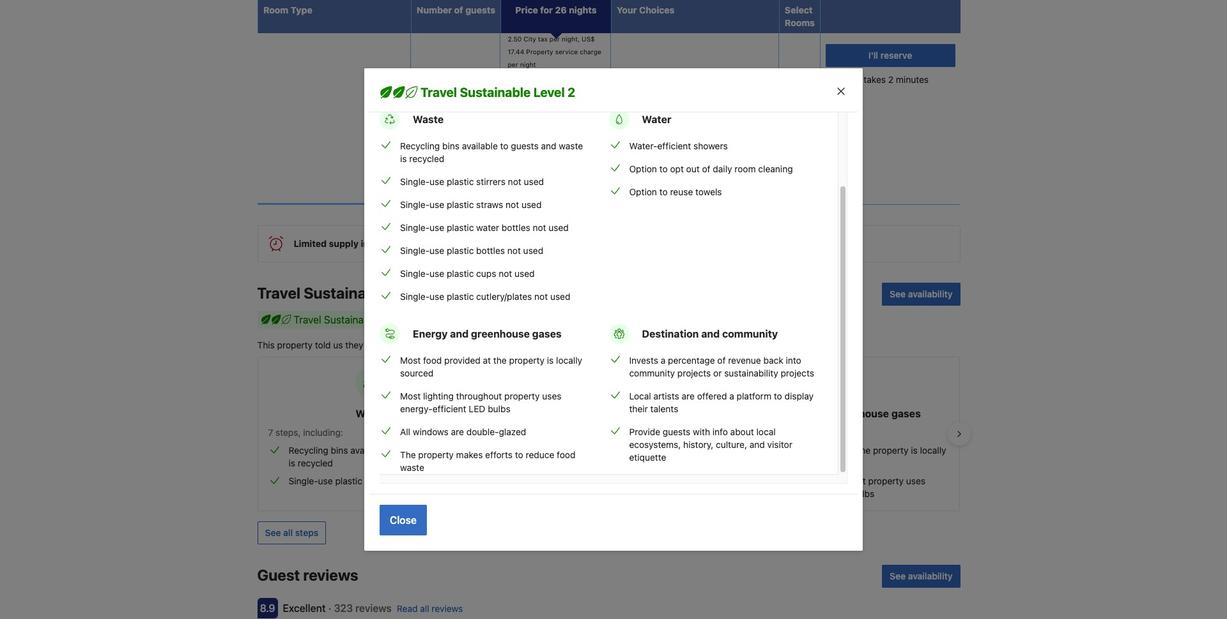 Task type: describe. For each thing, give the bounding box(es) containing it.
all
[[400, 427, 410, 438]]

guests inside carousel "region"
[[399, 446, 427, 457]]

waste inside the travel sustainable level 2 dialog
[[413, 114, 444, 125]]

opt for carousel "region"
[[567, 464, 581, 474]]

occupancy image
[[432, 86, 440, 94]]

at inside the travel sustainable level 2 dialog
[[483, 355, 491, 366]]

offered
[[697, 391, 727, 402]]

it only takes 2 minutes
[[836, 74, 929, 85]]

most down visitor
[[764, 476, 785, 487]]

option to opt out of daily room cleaning for the travel sustainable level 2 dialog
[[629, 164, 793, 174]]

and up percentage
[[701, 328, 720, 340]]

2 charge from the top
[[580, 172, 601, 179]]

us
[[333, 340, 343, 351]]

not right cutlery/plates
[[534, 291, 548, 302]]

1 city from the top
[[524, 35, 536, 43]]

price for 26 nights
[[515, 4, 597, 15]]

like
[[520, 239, 534, 250]]

of inside invests a percentage of revenue back into community projects or sustainability projects
[[717, 355, 726, 366]]

2 tax from the top
[[538, 159, 548, 166]]

needed
[[692, 115, 720, 124]]

water-efficient showers for carousel "region"
[[526, 446, 625, 457]]

to inside local artists are offered a platform to display their talents
[[774, 391, 782, 402]]

26
[[555, 4, 567, 15]]

double-
[[466, 427, 499, 438]]

single-use plastic cups not used
[[400, 268, 535, 279]]

1 % from the top
[[561, 22, 568, 30]]

community inside invests a percentage of revenue back into community projects or sustainability projects
[[629, 368, 675, 379]]

read
[[397, 604, 418, 615]]

reduce
[[526, 450, 554, 461]]

this
[[257, 340, 275, 351]]

windows
[[413, 427, 449, 438]]

see availability button for guest reviews
[[882, 566, 960, 589]]

used right hotels
[[523, 245, 543, 256]]

close button
[[380, 506, 427, 536]]

their
[[629, 404, 648, 415]]

locally inside carousel "region"
[[920, 446, 946, 457]]

0 vertical spatial in
[[646, 6, 652, 15]]

provide guests with info about local ecosystems, history, culture, and visitor etiquette
[[629, 427, 792, 463]]

straws
[[476, 199, 503, 210]]

all for read
[[420, 604, 429, 615]]

are for local artists are offered a platform to display their talents
[[682, 391, 695, 402]]

steps, for water
[[514, 428, 539, 439]]

1 night, from the top
[[562, 35, 580, 43]]

select
[[785, 4, 813, 15]]

to down 3 steps, including:
[[556, 464, 565, 474]]

see all steps button
[[257, 522, 326, 545]]

not right the cups
[[499, 268, 512, 279]]

with
[[693, 427, 710, 438]]

reviews right read
[[432, 604, 463, 615]]

property inside – pay at the property
[[630, 127, 661, 137]]

1 projects from the left
[[677, 368, 711, 379]]

info
[[712, 427, 728, 438]]

most lighting throughout property uses energy-efficient led bulbs inside carousel "region"
[[764, 476, 925, 500]]

waste inside carousel "region"
[[447, 446, 471, 457]]

and inside provide guests with info about local ecosystems, history, culture, and visitor etiquette
[[749, 440, 765, 451]]

steps.
[[512, 340, 537, 351]]

1 service from the top
[[555, 48, 578, 55]]

water inside the travel sustainable level 2 dialog
[[642, 114, 671, 125]]

to up option to reuse towels
[[659, 164, 668, 174]]

steps
[[295, 528, 318, 539]]

travel sustainable level 2 inside dialog
[[421, 85, 575, 100]]

close
[[390, 515, 417, 527]]

1 horizontal spatial are
[[554, 239, 567, 250]]

used down excluded:
[[524, 176, 544, 187]]

guest reviews
[[257, 567, 358, 585]]

1 horizontal spatial for
[[540, 4, 553, 15]]

29
[[442, 340, 453, 351]]

travel inside the travel sustainable level 2 dialog
[[421, 85, 457, 100]]

waste inside the "the property makes efforts to reduce food waste"
[[400, 463, 424, 474]]

they're
[[345, 340, 374, 351]]

0 vertical spatial community
[[722, 328, 778, 340]]

available inside the travel sustainable level 2 dialog
[[462, 141, 498, 151]]

free
[[275, 5, 291, 14]]

invests
[[629, 355, 658, 366]]

bulbs inside carousel "region"
[[852, 489, 874, 500]]

7 steps, including:
[[268, 428, 343, 439]]

see all steps
[[265, 528, 318, 539]]

2 horizontal spatial 2
[[888, 74, 894, 85]]

our
[[663, 239, 677, 250]]

2 city from the top
[[524, 159, 536, 166]]

pay
[[729, 115, 742, 124]]

0 vertical spatial bottles
[[502, 222, 530, 233]]

4
[[744, 428, 749, 439]]

energy inside carousel "region"
[[772, 409, 807, 420]]

1 vertical spatial see
[[265, 528, 281, 539]]

steps, for energy and greenhouse gases
[[752, 428, 777, 439]]

daily for carousel "region"
[[610, 464, 629, 474]]

number of guests
[[417, 4, 495, 15]]

advance
[[654, 6, 684, 15]]

display
[[784, 391, 814, 402]]

2 vertical spatial sustainable
[[324, 315, 378, 326]]

0 horizontal spatial food
[[423, 355, 442, 366]]

destination and community
[[642, 328, 778, 340]]

bins inside carousel "region"
[[331, 446, 348, 457]]

guest
[[257, 567, 300, 585]]

platform
[[737, 391, 771, 402]]

your choices
[[617, 4, 675, 15]]

stirrers inside the travel sustainable level 2 dialog
[[476, 176, 505, 187]]

see availability button for travel sustainable property
[[882, 283, 960, 306]]

single-use plastic stirrers not used inside carousel "region"
[[289, 476, 432, 487]]

about
[[730, 427, 754, 438]]

option to reuse towels
[[629, 187, 722, 197]]

17
[[404, 340, 413, 351]]

scored 8.9 element
[[257, 599, 278, 620]]

323
[[334, 604, 353, 615]]

water inside carousel "region"
[[594, 409, 623, 420]]

availability for guest reviews
[[908, 572, 953, 582]]

already
[[569, 239, 599, 250]]

1 vertical spatial travel
[[257, 285, 300, 303]]

most down 17 in the bottom of the page
[[400, 355, 421, 366]]

throughout inside carousel "region"
[[820, 476, 866, 487]]

0 horizontal spatial 2
[[407, 315, 413, 326]]

provide
[[629, 427, 660, 438]]

energy- inside the travel sustainable level 2 dialog
[[400, 404, 433, 415]]

2 horizontal spatial waste
[[559, 141, 583, 151]]

see availability for guest reviews
[[890, 572, 953, 582]]

0 horizontal spatial in
[[361, 239, 369, 250]]

travel sustainable level 2 dialog
[[349, 53, 878, 567]]

glazed
[[499, 427, 526, 438]]

2 2.50 from the top
[[508, 159, 522, 166]]

single-use plastic stirrers not used inside the travel sustainable level 2 dialog
[[400, 176, 544, 187]]

are for all windows are double-glazed
[[451, 427, 464, 438]]

ecosystems,
[[629, 440, 681, 451]]

property inside the "the property makes efforts to reduce food waste"
[[418, 450, 454, 461]]

room type
[[263, 4, 312, 15]]

2 night, from the top
[[562, 159, 580, 166]]

at inside carousel "region"
[[847, 446, 855, 457]]

rated excellent element
[[283, 604, 326, 615]]

or
[[713, 368, 722, 379]]

bins inside the travel sustainable level 2 dialog
[[442, 141, 460, 151]]

not right the 19
[[507, 245, 521, 256]]

water- for carousel "region"
[[526, 446, 554, 457]]

1 occupancy image from the left
[[415, 86, 423, 94]]

2 tax, from the top
[[569, 146, 584, 154]]

1 vertical spatial bottles
[[476, 245, 505, 256]]

artists
[[653, 391, 679, 402]]

1 vertical spatial for
[[413, 239, 426, 250]]

option for carousel "region"
[[526, 464, 554, 474]]

local
[[756, 427, 776, 438]]

back
[[763, 355, 783, 366]]

read all reviews
[[397, 604, 463, 615]]

2 property from the top
[[526, 172, 553, 179]]

free wifi
[[275, 5, 309, 14]]

2 16.25 from the top
[[542, 146, 560, 154]]

stirrers inside carousel "region"
[[365, 476, 394, 487]]

limited
[[294, 239, 327, 250]]

the
[[400, 450, 416, 461]]

choices
[[639, 4, 675, 15]]

destination
[[642, 328, 699, 340]]

reviews right 323 in the bottom of the page
[[355, 604, 392, 615]]

3
[[506, 428, 511, 439]]

most up all
[[400, 391, 421, 402]]

sustainability for 29
[[456, 340, 510, 351]]

efforts
[[485, 450, 513, 461]]

guests down $5,876
[[511, 141, 539, 151]]

more
[[261, 25, 279, 35]]

1 16.25 % tax, us$ 2.50 city tax per night, us$ 17.44 property service charge per night from the top
[[508, 22, 601, 68]]

sustainable inside dialog
[[460, 85, 531, 100]]

water- for the travel sustainable level 2 dialog
[[629, 141, 657, 151]]

water-efficient showers for the travel sustainable level 2 dialog
[[629, 141, 728, 151]]

nights
[[569, 4, 597, 15]]

percentage
[[668, 355, 715, 366]]

used down like
[[515, 268, 535, 279]]

2 service from the top
[[555, 172, 578, 179]]

recycling inside carousel "region"
[[289, 446, 328, 457]]

pay
[[630, 6, 643, 15]]

showers for the travel sustainable level 2 dialog
[[693, 141, 728, 151]]

invests a percentage of revenue back into community projects or sustainability projects
[[629, 355, 814, 379]]

used inside carousel "region"
[[412, 476, 432, 487]]

led inside carousel "region"
[[833, 489, 849, 500]]

taking
[[377, 340, 402, 351]]

–
[[722, 115, 727, 124]]

1 vertical spatial sustainable
[[304, 285, 388, 303]]

19
[[480, 239, 490, 250]]

i'll reserve button
[[825, 44, 955, 67]]

takes
[[864, 74, 886, 85]]

no prepayment needed
[[630, 115, 720, 124]]

plastic inside carousel "region"
[[335, 476, 362, 487]]

cutlery/plates
[[476, 291, 532, 302]]

nashville
[[371, 239, 411, 250]]

to inside the "the property makes efforts to reduce food waste"
[[515, 450, 523, 461]]

not down excluded:
[[508, 176, 521, 187]]

2 17.44 from the top
[[508, 172, 524, 179]]

supply
[[329, 239, 359, 250]]

single-use plastic cutlery/plates not used
[[400, 291, 570, 302]]

throughout inside the travel sustainable level 2 dialog
[[456, 391, 502, 402]]

minutes
[[896, 74, 929, 85]]

1 tax, from the top
[[569, 22, 584, 30]]

water
[[476, 222, 499, 233]]

guests right number
[[465, 4, 495, 15]]

visitor
[[767, 440, 792, 451]]

select rooms
[[785, 4, 815, 28]]

steps, for waste
[[276, 428, 301, 439]]

option for the travel sustainable level 2 dialog
[[629, 164, 657, 174]]

including: for waste
[[303, 428, 343, 439]]

used up like
[[521, 199, 542, 210]]

1 vertical spatial option
[[629, 187, 657, 197]]

i'll reserve
[[868, 50, 912, 61]]

more link
[[261, 24, 279, 37]]



Task type: vqa. For each thing, say whether or not it's contained in the screenshot.
waste within the the carousel region
yes



Task type: locate. For each thing, give the bounding box(es) containing it.
projects down percentage
[[677, 368, 711, 379]]

waste inside carousel "region"
[[356, 409, 386, 420]]

not down 'the'
[[396, 476, 410, 487]]

out inside the travel sustainable level 2 dialog
[[686, 164, 700, 174]]

2 including: from the left
[[541, 428, 581, 439]]

most
[[400, 355, 421, 366], [400, 391, 421, 402], [764, 446, 785, 457], [764, 476, 785, 487]]

2 projects from the left
[[781, 368, 814, 379]]

room inside the travel sustainable level 2 dialog
[[735, 164, 756, 174]]

to down $5,876
[[500, 141, 508, 151]]

1 horizontal spatial bulbs
[[852, 489, 874, 500]]

1 vertical spatial availability
[[908, 572, 953, 582]]

lighting up windows
[[423, 391, 454, 402]]

2 % from the top
[[561, 146, 568, 154]]

locally
[[556, 355, 582, 366], [920, 446, 946, 457]]

recycled up single-use plastic straws not used
[[409, 153, 444, 164]]

1 tax from the top
[[538, 35, 548, 43]]

food down this property told us they're taking 17 out of 29 sustainability steps.
[[423, 355, 442, 366]]

sustainability down revenue
[[724, 368, 778, 379]]

1 steps, from the left
[[276, 428, 301, 439]]

used down this
[[550, 291, 570, 302]]

% right excluded:
[[561, 146, 568, 154]]

are right artists
[[682, 391, 695, 402]]

0 vertical spatial waste
[[413, 114, 444, 125]]

throughout
[[456, 391, 502, 402], [820, 476, 866, 487]]

0 vertical spatial daily
[[713, 164, 732, 174]]

option left "reuse"
[[629, 187, 657, 197]]

option inside carousel "region"
[[526, 464, 554, 474]]

night down excluded:
[[520, 184, 536, 192]]

2.50 down price
[[508, 35, 522, 43]]

water- inside the travel sustainable level 2 dialog
[[629, 141, 657, 151]]

water- down 3 steps, including:
[[526, 446, 554, 457]]

showers inside the travel sustainable level 2 dialog
[[693, 141, 728, 151]]

not right straws
[[506, 199, 519, 210]]

0 vertical spatial see
[[890, 289, 906, 300]]

and right excluded:
[[541, 141, 556, 151]]

sourced inside the travel sustainable level 2 dialog
[[400, 368, 433, 379]]

1 horizontal spatial 2
[[568, 85, 575, 100]]

gases inside carousel "region"
[[891, 409, 921, 420]]

greenhouse inside the travel sustainable level 2 dialog
[[471, 328, 530, 340]]

recycling inside the travel sustainable level 2 dialog
[[400, 141, 440, 151]]

1 vertical spatial 17.44
[[508, 172, 524, 179]]

is
[[400, 153, 407, 164], [547, 355, 554, 366], [911, 446, 918, 457], [289, 459, 295, 469]]

3 steps, including:
[[506, 428, 581, 439]]

level up $5,876
[[533, 85, 565, 100]]

water right no
[[642, 114, 671, 125]]

0 vertical spatial throughout
[[456, 391, 502, 402]]

showers inside carousel "region"
[[591, 446, 625, 457]]

single-use plastic stirrers not used up single-use plastic straws not used
[[400, 176, 544, 187]]

reviews inside guest reviews element
[[303, 567, 358, 585]]

prepayment
[[643, 115, 690, 124]]

1 horizontal spatial cleaning
[[758, 164, 793, 174]]

daily up "towels"
[[713, 164, 732, 174]]

a
[[661, 355, 665, 366], [729, 391, 734, 402]]

0 horizontal spatial sustainability
[[456, 340, 510, 351]]

2 inside dialog
[[568, 85, 575, 100]]

energy- inside carousel "region"
[[764, 489, 797, 500]]

0 horizontal spatial a
[[661, 355, 665, 366]]

daily down "etiquette"
[[610, 464, 629, 474]]

recycling down occupancy image
[[400, 141, 440, 151]]

16.25 % tax, us$ 2.50 city tax per night, us$ 17.44 property service charge per night
[[508, 22, 601, 68], [508, 146, 601, 192]]

1 horizontal spatial including:
[[541, 428, 581, 439]]

0 vertical spatial sustainable
[[460, 85, 531, 100]]

community
[[722, 328, 778, 340], [629, 368, 675, 379]]

travel sustainable level 2 up $5,876
[[421, 85, 575, 100]]

3 including: from the left
[[779, 428, 819, 439]]

excluded:
[[508, 146, 541, 154]]

energy and greenhouse gases inside the travel sustainable level 2 dialog
[[413, 328, 562, 340]]

the inside – pay at the property
[[753, 115, 765, 124]]

culture,
[[716, 440, 747, 451]]

1 vertical spatial stirrers
[[365, 476, 394, 487]]

rooms
[[785, 17, 815, 28]]

property
[[630, 127, 661, 137], [391, 285, 453, 303], [277, 340, 313, 351], [509, 355, 545, 366], [504, 391, 540, 402], [873, 446, 908, 457], [418, 450, 454, 461], [868, 476, 904, 487]]

0 vertical spatial opt
[[670, 164, 684, 174]]

opt inside carousel "region"
[[567, 464, 581, 474]]

to left 'the'
[[389, 446, 397, 457]]

0 horizontal spatial greenhouse
[[471, 328, 530, 340]]

food inside carousel "region"
[[787, 446, 806, 457]]

2 vertical spatial at
[[847, 446, 855, 457]]

of
[[454, 4, 463, 15], [702, 164, 710, 174], [432, 340, 440, 351], [717, 355, 726, 366], [599, 464, 608, 474]]

2.50 down excluded:
[[508, 159, 522, 166]]

1 vertical spatial out
[[416, 340, 429, 351]]

led inside the travel sustainable level 2 dialog
[[469, 404, 485, 415]]

provided down 29
[[444, 355, 480, 366]]

0 vertical spatial stirrers
[[476, 176, 505, 187]]

sustainability for or
[[724, 368, 778, 379]]

level inside dialog
[[533, 85, 565, 100]]

most down the "4 steps, including:"
[[764, 446, 785, 457]]

waste down 'the'
[[400, 463, 424, 474]]

energy- up all
[[400, 404, 433, 415]]

0 vertical spatial recycling bins available to guests and waste is recycled
[[400, 141, 583, 164]]

sustainable up $5,876
[[460, 85, 531, 100]]

are left double-
[[451, 427, 464, 438]]

sustainable up they're
[[324, 315, 378, 326]]

8.9
[[260, 604, 275, 615]]

sourced down visitor
[[764, 459, 797, 469]]

2 steps, from the left
[[514, 428, 539, 439]]

1 vertical spatial see availability
[[890, 572, 953, 582]]

in right pay on the right of page
[[646, 6, 652, 15]]

2 night from the top
[[520, 184, 536, 192]]

steps, right 3
[[514, 428, 539, 439]]

2 horizontal spatial at
[[847, 446, 855, 457]]

food right reduce
[[557, 450, 575, 461]]

energy up 29
[[413, 328, 448, 340]]

daily for the travel sustainable level 2 dialog
[[713, 164, 732, 174]]

all for see
[[283, 528, 293, 539]]

out inside carousel "region"
[[583, 464, 597, 474]]

use
[[430, 176, 444, 187], [430, 199, 444, 210], [430, 222, 444, 233], [430, 245, 444, 256], [430, 268, 444, 279], [430, 291, 444, 302], [318, 476, 333, 487]]

daily inside carousel "region"
[[610, 464, 629, 474]]

2 right $7,533
[[568, 85, 575, 100]]

single-use plastic stirrers not used down 'the'
[[289, 476, 432, 487]]

1 vertical spatial single-use plastic stirrers not used
[[289, 476, 432, 487]]

no
[[630, 115, 641, 124]]

opt inside the travel sustainable level 2 dialog
[[670, 164, 684, 174]]

2 right takes
[[888, 74, 894, 85]]

energy and greenhouse gases inside carousel "region"
[[772, 409, 921, 420]]

16.25 right excluded:
[[542, 146, 560, 154]]

provided
[[444, 355, 480, 366], [808, 446, 844, 457]]

tax down price for 26 nights
[[538, 35, 548, 43]]

available inside carousel "region"
[[350, 446, 386, 457]]

city down excluded:
[[524, 159, 536, 166]]

option down reduce
[[526, 464, 554, 474]]

$7,533
[[505, 85, 529, 95]]

1 horizontal spatial recycled
[[409, 153, 444, 164]]

2 horizontal spatial are
[[682, 391, 695, 402]]

pay in advance
[[630, 6, 684, 15]]

the inside the travel sustainable level 2 dialog
[[493, 355, 507, 366]]

waste right excluded:
[[559, 141, 583, 151]]

occupancy image
[[415, 86, 423, 94], [423, 86, 432, 94], [440, 86, 448, 94]]

uses inside carousel "region"
[[906, 476, 925, 487]]

stirrers up close button
[[365, 476, 394, 487]]

0 vertical spatial city
[[524, 35, 536, 43]]

at
[[744, 115, 751, 124], [483, 355, 491, 366], [847, 446, 855, 457]]

travel sustainable property
[[257, 285, 453, 303]]

availability for travel sustainable property
[[908, 289, 953, 300]]

uses inside the travel sustainable level 2 dialog
[[542, 391, 561, 402]]

0 vertical spatial energy
[[413, 328, 448, 340]]

including: right 7
[[303, 428, 343, 439]]

gases
[[532, 328, 562, 340], [891, 409, 921, 420]]

1 horizontal spatial energy-
[[764, 489, 797, 500]]

1 vertical spatial available
[[350, 446, 386, 457]]

most food provided at the property is locally sourced inside the travel sustainable level 2 dialog
[[400, 355, 582, 379]]

0 vertical spatial option
[[629, 164, 657, 174]]

2.50
[[508, 35, 522, 43], [508, 159, 522, 166]]

recycling bins available to guests and waste is recycled inside carousel "region"
[[289, 446, 471, 469]]

1 vertical spatial locally
[[920, 446, 946, 457]]

out for carousel "region"
[[583, 464, 597, 474]]

0 vertical spatial availability
[[908, 289, 953, 300]]

0 vertical spatial %
[[561, 22, 568, 30]]

steps, right the 4
[[752, 428, 777, 439]]

0 horizontal spatial projects
[[677, 368, 711, 379]]

option up option to reuse towels
[[629, 164, 657, 174]]

water-efficient showers down 3 steps, including:
[[526, 446, 625, 457]]

bottles
[[502, 222, 530, 233], [476, 245, 505, 256]]

room for carousel "region"
[[632, 464, 653, 474]]

1 vertical spatial in
[[361, 239, 369, 250]]

sustainability
[[456, 340, 510, 351], [724, 368, 778, 379]]

0 horizontal spatial gases
[[532, 328, 562, 340]]

are
[[554, 239, 567, 250], [682, 391, 695, 402], [451, 427, 464, 438]]

0 vertical spatial energy-
[[400, 404, 433, 415]]

1 2.50 from the top
[[508, 35, 522, 43]]

local artists are offered a platform to display their talents
[[629, 391, 814, 415]]

not inside carousel "region"
[[396, 476, 410, 487]]

1 vertical spatial are
[[682, 391, 695, 402]]

water-efficient showers inside carousel "region"
[[526, 446, 625, 457]]

1 horizontal spatial room
[[735, 164, 756, 174]]

water-
[[629, 141, 657, 151], [526, 446, 554, 457]]

option to opt out of daily room cleaning inside carousel "region"
[[526, 464, 690, 474]]

0 vertical spatial water-
[[629, 141, 657, 151]]

and
[[541, 141, 556, 151], [450, 328, 469, 340], [701, 328, 720, 340], [809, 409, 828, 420], [749, 440, 765, 451], [429, 446, 445, 457]]

1 vertical spatial travel sustainable level 2
[[294, 315, 413, 326]]

1 vertical spatial 2.50
[[508, 159, 522, 166]]

7
[[268, 428, 273, 439]]

0 horizontal spatial energy-
[[400, 404, 433, 415]]

0 vertical spatial service
[[555, 48, 578, 55]]

sustainable down supply
[[304, 285, 388, 303]]

locally inside the travel sustainable level 2 dialog
[[556, 355, 582, 366]]

0 horizontal spatial water
[[594, 409, 623, 420]]

cleaning inside carousel "region"
[[655, 464, 690, 474]]

revenue
[[728, 355, 761, 366]]

out for the travel sustainable level 2 dialog
[[686, 164, 700, 174]]

2 availability from the top
[[908, 572, 953, 582]]

most lighting throughout property uses energy-efficient led bulbs inside the travel sustainable level 2 dialog
[[400, 391, 561, 415]]

hotels
[[492, 239, 518, 250]]

0 horizontal spatial community
[[629, 368, 675, 379]]

bins down 7 steps, including:
[[331, 446, 348, 457]]

2 see availability from the top
[[890, 572, 953, 582]]

out
[[686, 164, 700, 174], [416, 340, 429, 351], [583, 464, 597, 474]]

used up this
[[549, 222, 569, 233]]

energy down display
[[772, 409, 807, 420]]

0 horizontal spatial most food provided at the property is locally sourced
[[400, 355, 582, 379]]

17.44 up $7,533
[[508, 48, 524, 55]]

your
[[428, 239, 448, 250]]

greenhouse inside carousel "region"
[[830, 409, 889, 420]]

not up this
[[533, 222, 546, 233]]

bulbs
[[488, 404, 510, 415], [852, 489, 874, 500]]

1 vertical spatial gases
[[891, 409, 921, 420]]

carousel region
[[247, 352, 970, 517]]

energy and greenhouse gases down single-use plastic cutlery/plates not used on the left
[[413, 328, 562, 340]]

1 vertical spatial sustainability
[[724, 368, 778, 379]]

2 16.25 % tax, us$ 2.50 city tax per night, us$ 17.44 property service charge per night from the top
[[508, 146, 601, 192]]

showers for carousel "region"
[[591, 446, 625, 457]]

all
[[283, 528, 293, 539], [420, 604, 429, 615]]

gases inside the travel sustainable level 2 dialog
[[532, 328, 562, 340]]

per
[[549, 35, 560, 43], [508, 61, 518, 68], [549, 159, 560, 166], [508, 184, 518, 192]]

cleaning inside the travel sustainable level 2 dialog
[[758, 164, 793, 174]]

and up 29
[[450, 328, 469, 340]]

1 horizontal spatial projects
[[781, 368, 814, 379]]

sourced
[[400, 368, 433, 379], [764, 459, 797, 469]]

water-efficient showers inside the travel sustainable level 2 dialog
[[629, 141, 728, 151]]

option to opt out of daily room cleaning up "towels"
[[629, 164, 793, 174]]

lighting down visitor
[[787, 476, 818, 487]]

recycled inside carousel "region"
[[298, 459, 333, 469]]

0 horizontal spatial cleaning
[[655, 464, 690, 474]]

·
[[328, 604, 331, 615]]

night up $7,533
[[520, 61, 536, 68]]

tax, right excluded:
[[569, 146, 584, 154]]

1 charge from the top
[[580, 48, 601, 55]]

room down "etiquette"
[[632, 464, 653, 474]]

0 vertical spatial 17.44
[[508, 48, 524, 55]]

provided inside carousel "region"
[[808, 446, 844, 457]]

for left 26 on the left top of the page
[[540, 4, 553, 15]]

sourced inside carousel "region"
[[764, 459, 797, 469]]

at inside – pay at the property
[[744, 115, 751, 124]]

to left "reuse"
[[659, 187, 668, 197]]

and down windows
[[429, 446, 445, 457]]

0 horizontal spatial showers
[[591, 446, 625, 457]]

all inside button
[[283, 528, 293, 539]]

1 vertical spatial night,
[[562, 159, 580, 166]]

provided inside the travel sustainable level 2 dialog
[[444, 355, 480, 366]]

single-use plastic straws not used
[[400, 199, 542, 210]]

0 vertical spatial led
[[469, 404, 485, 415]]

in
[[646, 6, 652, 15], [361, 239, 369, 250]]

1 see availability from the top
[[890, 289, 953, 300]]

food
[[423, 355, 442, 366], [787, 446, 806, 457], [557, 450, 575, 461]]

are inside local artists are offered a platform to display their talents
[[682, 391, 695, 402]]

charge
[[580, 48, 601, 55], [580, 172, 601, 179]]

0 horizontal spatial available
[[350, 446, 386, 457]]

0 vertical spatial tax,
[[569, 22, 584, 30]]

cleaning
[[758, 164, 793, 174], [655, 464, 690, 474]]

0 horizontal spatial stirrers
[[365, 476, 394, 487]]

excellent
[[283, 604, 326, 615]]

site
[[679, 239, 694, 250]]

0 vertical spatial travel
[[421, 85, 457, 100]]

tax,
[[569, 22, 584, 30], [569, 146, 584, 154]]

reuse
[[670, 187, 693, 197]]

it
[[836, 74, 842, 85]]

recycling down 7 steps, including:
[[289, 446, 328, 457]]

all right read
[[420, 604, 429, 615]]

1 vertical spatial most food provided at the property is locally sourced
[[764, 446, 946, 469]]

0 vertical spatial water-efficient showers
[[629, 141, 728, 151]]

opt up option to reuse towels
[[670, 164, 684, 174]]

1 horizontal spatial water-
[[629, 141, 657, 151]]

use inside "region"
[[318, 476, 333, 487]]

1 vertical spatial tax
[[538, 159, 548, 166]]

sustainability right 29
[[456, 340, 510, 351]]

a inside invests a percentage of revenue back into community projects or sustainability projects
[[661, 355, 665, 366]]

1 see availability button from the top
[[882, 283, 960, 306]]

including: for water
[[541, 428, 581, 439]]

1 vertical spatial recycling bins available to guests and waste is recycled
[[289, 446, 471, 469]]

guests inside provide guests with info about local ecosystems, history, culture, and visitor etiquette
[[663, 427, 690, 438]]

1 horizontal spatial led
[[833, 489, 849, 500]]

to right the efforts
[[515, 450, 523, 461]]

0 vertical spatial water
[[642, 114, 671, 125]]

option to opt out of daily room cleaning inside the travel sustainable level 2 dialog
[[629, 164, 793, 174]]

room for the travel sustainable level 2 dialog
[[735, 164, 756, 174]]

1 vertical spatial level
[[380, 315, 405, 326]]

a inside local artists are offered a platform to display their talents
[[729, 391, 734, 402]]

led
[[469, 404, 485, 415], [833, 489, 849, 500]]

room inside carousel "region"
[[632, 464, 653, 474]]

1 horizontal spatial lighting
[[787, 476, 818, 487]]

guests
[[465, 4, 495, 15], [511, 141, 539, 151], [663, 427, 690, 438], [399, 446, 427, 457]]

1 horizontal spatial food
[[557, 450, 575, 461]]

see availability for travel sustainable property
[[890, 289, 953, 300]]

1 16.25 from the top
[[542, 22, 560, 30]]

only
[[844, 74, 861, 85]]

1 night from the top
[[520, 61, 536, 68]]

2 vertical spatial out
[[583, 464, 597, 474]]

cleaning for the travel sustainable level 2 dialog
[[758, 164, 793, 174]]

water- down no
[[629, 141, 657, 151]]

stirrers
[[476, 176, 505, 187], [365, 476, 394, 487]]

bottles up like
[[502, 222, 530, 233]]

4 steps, including:
[[744, 428, 819, 439]]

recycling bins available to guests and waste is recycled inside the travel sustainable level 2 dialog
[[400, 141, 583, 164]]

recycled inside the travel sustainable level 2 dialog
[[409, 153, 444, 164]]

1 horizontal spatial most lighting throughout property uses energy-efficient led bulbs
[[764, 476, 925, 500]]

this property told us they're taking 17 out of 29 sustainability steps.
[[257, 340, 537, 351]]

1 vertical spatial the
[[493, 355, 507, 366]]

showers left "etiquette"
[[591, 446, 625, 457]]

daily inside the travel sustainable level 2 dialog
[[713, 164, 732, 174]]

told
[[315, 340, 331, 351]]

excellent · 323 reviews
[[283, 604, 392, 615]]

0 vertical spatial waste
[[559, 141, 583, 151]]

tax, down nights
[[569, 22, 584, 30]]

including: for energy and greenhouse gases
[[779, 428, 819, 439]]

see for guest reviews
[[890, 572, 906, 582]]

level up 'taking'
[[380, 315, 405, 326]]

2 vertical spatial waste
[[400, 463, 424, 474]]

1 17.44 from the top
[[508, 48, 524, 55]]

price
[[515, 4, 538, 15]]

1 horizontal spatial level
[[533, 85, 565, 100]]

energy
[[413, 328, 448, 340], [772, 409, 807, 420]]

single- inside carousel "region"
[[289, 476, 318, 487]]

2 occupancy image from the left
[[423, 86, 432, 94]]

bulbs inside the travel sustainable level 2 dialog
[[488, 404, 510, 415]]

option to opt out of daily room cleaning down "etiquette"
[[526, 464, 690, 474]]

2 vertical spatial travel
[[294, 315, 321, 326]]

3 steps, from the left
[[752, 428, 777, 439]]

2 see availability button from the top
[[882, 566, 960, 589]]

water-efficient showers down no prepayment needed
[[629, 141, 728, 151]]

waste down all windows are double-glazed
[[447, 446, 471, 457]]

16.25 down price for 26 nights
[[542, 22, 560, 30]]

0 horizontal spatial out
[[416, 340, 429, 351]]

1 availability from the top
[[908, 289, 953, 300]]

sustainability inside invests a percentage of revenue back into community projects or sustainability projects
[[724, 368, 778, 379]]

most food provided at the property is locally sourced inside carousel "region"
[[764, 446, 946, 469]]

option to opt out of daily room cleaning for carousel "region"
[[526, 464, 690, 474]]

cleaning for carousel "region"
[[655, 464, 690, 474]]

room
[[263, 4, 288, 15]]

1 horizontal spatial available
[[462, 141, 498, 151]]

dates:
[[450, 239, 478, 250]]

water- inside carousel "region"
[[526, 446, 554, 457]]

provided right visitor
[[808, 446, 844, 457]]

food inside the "the property makes efforts to reduce food waste"
[[557, 450, 575, 461]]

service
[[555, 48, 578, 55], [555, 172, 578, 179]]

cups
[[476, 268, 496, 279]]

type
[[291, 4, 312, 15]]

lighting inside carousel "region"
[[787, 476, 818, 487]]

steps, right 7
[[276, 428, 301, 439]]

in right supply
[[361, 239, 369, 250]]

and down display
[[809, 409, 828, 420]]

on
[[650, 239, 661, 250]]

1 horizontal spatial most food provided at the property is locally sourced
[[764, 446, 946, 469]]

0 horizontal spatial travel sustainable level 2
[[294, 315, 413, 326]]

0 vertical spatial see availability button
[[882, 283, 960, 306]]

sourced down 17 in the bottom of the page
[[400, 368, 433, 379]]

city down price
[[524, 35, 536, 43]]

1 horizontal spatial waste
[[447, 446, 471, 457]]

lighting inside the travel sustainable level 2 dialog
[[423, 391, 454, 402]]

1 vertical spatial %
[[561, 146, 568, 154]]

the inside carousel "region"
[[857, 446, 871, 457]]

1 vertical spatial all
[[420, 604, 429, 615]]

energy inside the travel sustainable level 2 dialog
[[413, 328, 448, 340]]

1 horizontal spatial bins
[[442, 141, 460, 151]]

1 vertical spatial daily
[[610, 464, 629, 474]]

1 horizontal spatial provided
[[808, 446, 844, 457]]

0 vertical spatial charge
[[580, 48, 601, 55]]

travel
[[421, 85, 457, 100], [257, 285, 300, 303], [294, 315, 321, 326]]

1 horizontal spatial gases
[[891, 409, 921, 420]]

opt for the travel sustainable level 2 dialog
[[670, 164, 684, 174]]

bottles down 'water'
[[476, 245, 505, 256]]

1 horizontal spatial steps,
[[514, 428, 539, 439]]

travel sustainable level 2
[[421, 85, 575, 100], [294, 315, 413, 326]]

of inside carousel "region"
[[599, 464, 608, 474]]

energy and greenhouse gases down display
[[772, 409, 921, 420]]

0 vertical spatial the
[[753, 115, 765, 124]]

stirrers up straws
[[476, 176, 505, 187]]

recycling bins available to guests and waste is recycled down all
[[289, 446, 471, 469]]

1 property from the top
[[526, 48, 553, 55]]

city
[[524, 35, 536, 43], [524, 159, 536, 166]]

guest reviews element
[[257, 566, 877, 586]]

not
[[508, 176, 521, 187], [506, 199, 519, 210], [533, 222, 546, 233], [507, 245, 521, 256], [499, 268, 512, 279], [534, 291, 548, 302], [396, 476, 410, 487]]

17.44
[[508, 48, 524, 55], [508, 172, 524, 179]]

0 vertical spatial bulbs
[[488, 404, 510, 415]]

1 vertical spatial greenhouse
[[830, 409, 889, 420]]

see for travel sustainable property
[[890, 289, 906, 300]]

1 including: from the left
[[303, 428, 343, 439]]

community down 'invests'
[[629, 368, 675, 379]]

recycling
[[400, 141, 440, 151], [289, 446, 328, 457]]

3 occupancy image from the left
[[440, 86, 448, 94]]

0 vertical spatial level
[[533, 85, 565, 100]]

1 vertical spatial water-
[[526, 446, 554, 457]]

recycled down 7 steps, including:
[[298, 459, 333, 469]]

0 horizontal spatial opt
[[567, 464, 581, 474]]

including: up visitor
[[779, 428, 819, 439]]



